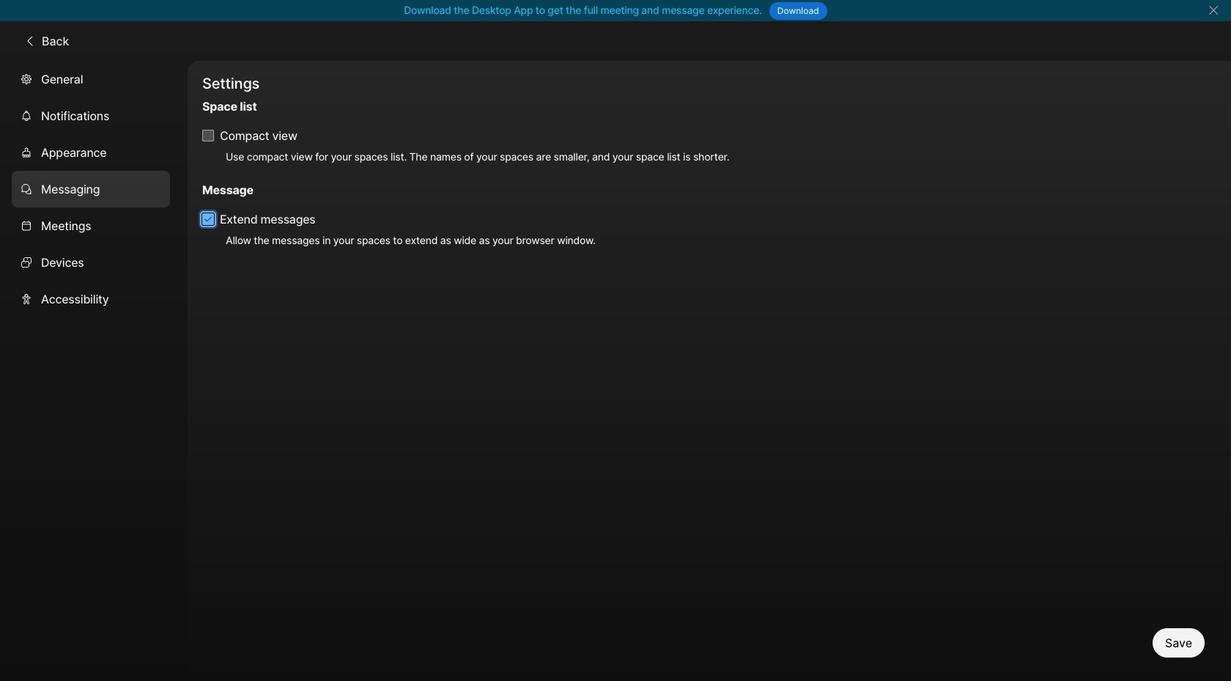 Task type: locate. For each thing, give the bounding box(es) containing it.
accessibility tab
[[12, 280, 170, 317]]

general tab
[[12, 61, 170, 97]]

devices tab
[[12, 244, 170, 280]]



Task type: describe. For each thing, give the bounding box(es) containing it.
meetings tab
[[12, 207, 170, 244]]

notifications tab
[[12, 97, 170, 134]]

messaging tab
[[12, 171, 170, 207]]

appearance tab
[[12, 134, 170, 171]]

cancel_16 image
[[1208, 4, 1220, 16]]

settings navigation
[[0, 61, 188, 681]]



Task type: vqa. For each thing, say whether or not it's contained in the screenshot.
Text Box
no



